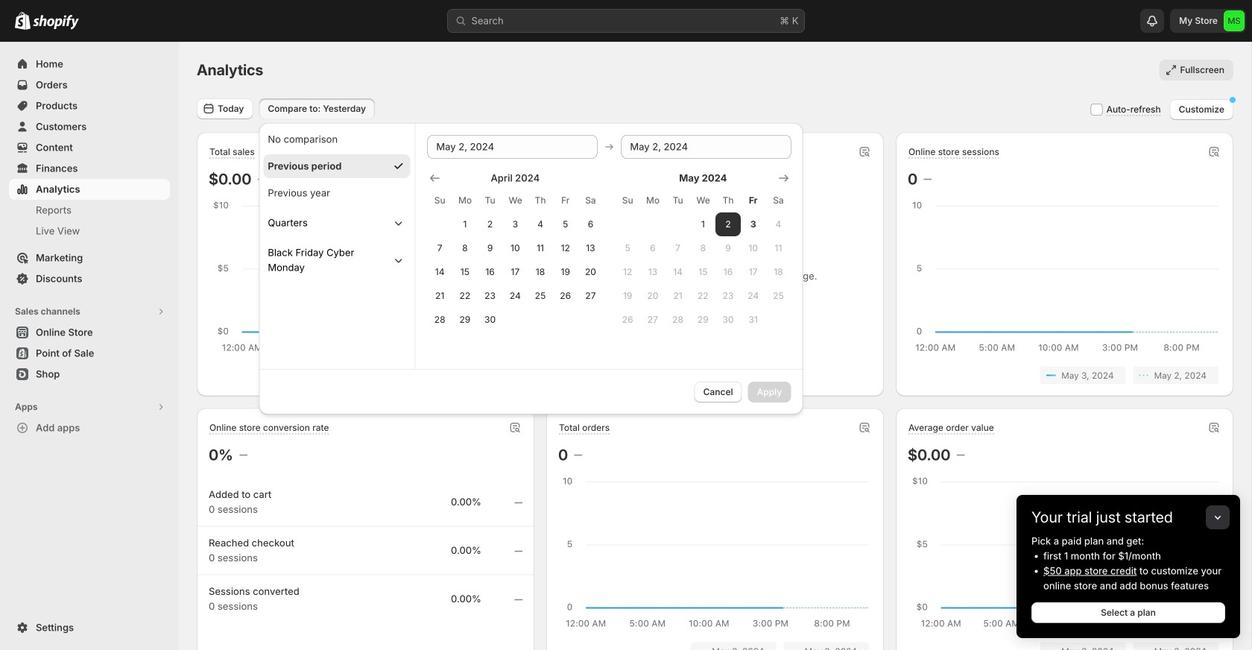 Task type: vqa. For each thing, say whether or not it's contained in the screenshot.
layer
no



Task type: describe. For each thing, give the bounding box(es) containing it.
1 horizontal spatial shopify image
[[33, 15, 79, 30]]

1 grid from the left
[[427, 171, 603, 332]]



Task type: locate. For each thing, give the bounding box(es) containing it.
0 horizontal spatial shopify image
[[15, 12, 31, 30]]

0 horizontal spatial grid
[[427, 171, 603, 332]]

list
[[212, 366, 520, 384], [911, 366, 1219, 384], [561, 642, 869, 650], [911, 642, 1219, 650]]

my store image
[[1224, 10, 1245, 31]]

grid
[[427, 171, 603, 332], [615, 171, 791, 332]]

2 grid from the left
[[615, 171, 791, 332]]

YYYY-MM-DD text field
[[621, 135, 791, 159]]

1 horizontal spatial grid
[[615, 171, 791, 332]]

shopify image
[[15, 12, 31, 30], [33, 15, 79, 30]]

YYYY-MM-DD text field
[[427, 135, 597, 159]]



